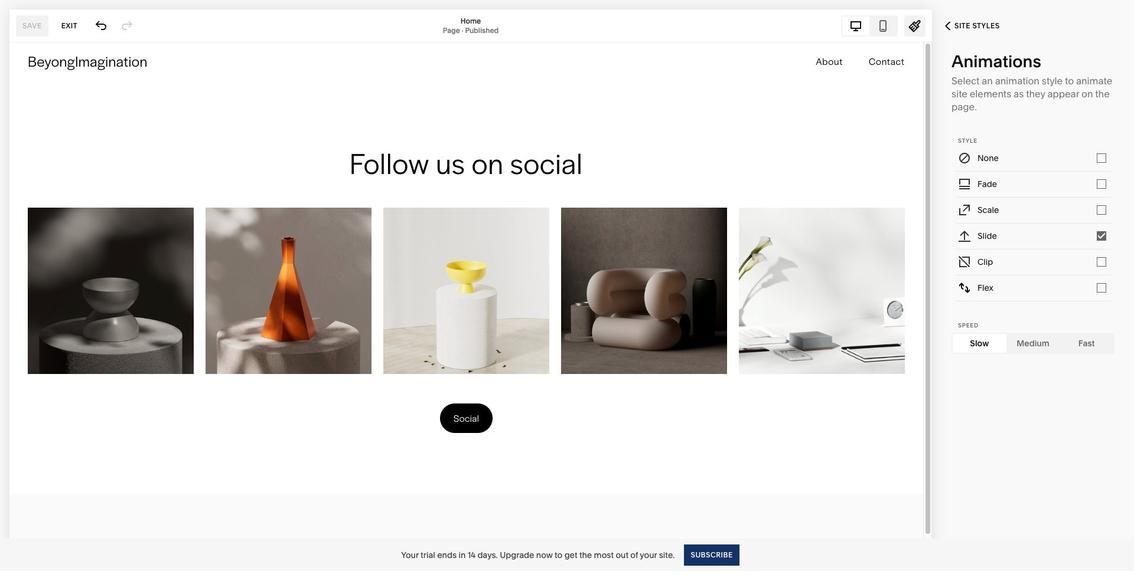 Task type: vqa. For each thing, say whether or not it's contained in the screenshot.
site preview image
no



Task type: describe. For each thing, give the bounding box(es) containing it.
fade image
[[958, 178, 971, 191]]

1 vertical spatial tab list
[[953, 334, 1114, 353]]



Task type: locate. For each thing, give the bounding box(es) containing it.
mobile image
[[877, 19, 890, 32]]

0 vertical spatial tab list
[[843, 16, 897, 35]]

style image
[[909, 19, 922, 32]]

undo image
[[95, 19, 108, 32]]

tab list
[[843, 16, 897, 35], [953, 334, 1114, 353]]

flex image
[[958, 282, 971, 295]]

1 horizontal spatial tab list
[[953, 334, 1114, 353]]

redo image
[[121, 19, 134, 32]]

slide image
[[958, 230, 971, 243]]

none image
[[958, 152, 971, 165]]

desktop image
[[850, 19, 863, 32]]

clip image
[[958, 256, 971, 269]]

scale image
[[958, 204, 971, 217]]

0 horizontal spatial tab list
[[843, 16, 897, 35]]



